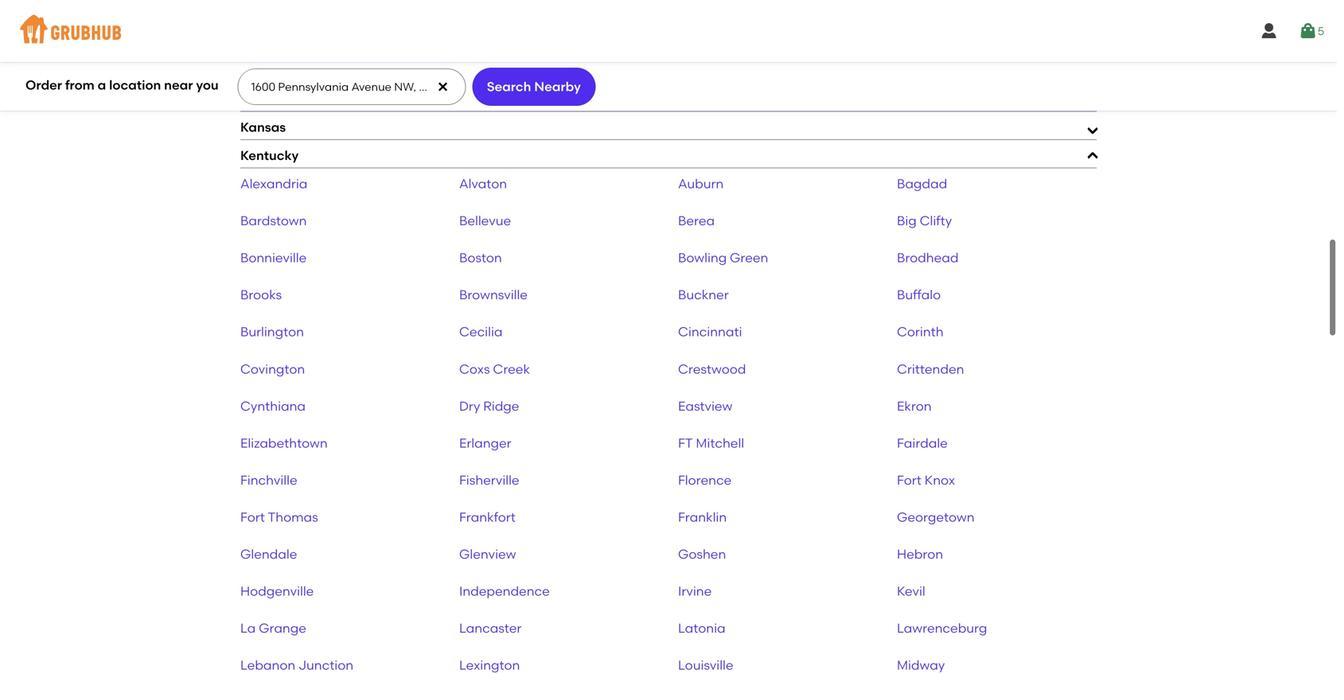 Task type: describe. For each thing, give the bounding box(es) containing it.
glendale link
[[240, 547, 297, 562]]

bonnieville
[[240, 250, 307, 266]]

5 button
[[1299, 17, 1325, 45]]

bowling green link
[[678, 250, 769, 266]]

crittenden link
[[897, 361, 965, 377]]

buckner link
[[678, 287, 729, 303]]

5
[[1318, 24, 1325, 38]]

fairdale link
[[897, 435, 948, 451]]

hebron
[[897, 547, 944, 562]]

nearby
[[535, 79, 581, 94]]

ft
[[678, 435, 693, 451]]

bonnieville link
[[240, 250, 307, 266]]

cecilia link
[[459, 324, 503, 340]]

ft mitchell
[[678, 435, 745, 451]]

crestwood link
[[678, 361, 746, 377]]

bellevue link
[[459, 213, 511, 229]]

grange
[[259, 621, 306, 636]]

svg image
[[1260, 21, 1279, 41]]

alvaton
[[459, 176, 507, 192]]

buffalo link
[[897, 287, 941, 303]]

0 horizontal spatial svg image
[[437, 80, 449, 93]]

irvine
[[678, 584, 712, 599]]

erlanger
[[459, 435, 512, 451]]

search nearby button
[[472, 68, 596, 106]]

alvaton link
[[459, 176, 507, 192]]

boston link
[[459, 250, 502, 266]]

auburn
[[678, 176, 724, 192]]

alexandria link
[[240, 176, 308, 192]]

cynthiana link
[[240, 398, 306, 414]]

fort thomas
[[240, 510, 318, 525]]

cincinnati
[[678, 324, 743, 340]]

brownsville
[[459, 287, 528, 303]]

fairdale
[[897, 435, 948, 451]]

florence link
[[678, 473, 732, 488]]

lexington
[[459, 658, 520, 673]]

brodhead
[[897, 250, 959, 266]]

alexandria
[[240, 176, 308, 192]]

latonia link
[[678, 621, 726, 636]]

2 tab from the top
[[240, 33, 1097, 55]]

cecilia
[[459, 324, 503, 340]]

irvine link
[[678, 584, 712, 599]]

bowling
[[678, 250, 727, 266]]

kevil link
[[897, 584, 926, 599]]

finchville
[[240, 473, 298, 488]]

goshen link
[[678, 547, 726, 562]]

crittenden
[[897, 361, 965, 377]]

la
[[240, 621, 256, 636]]

covington link
[[240, 361, 305, 377]]

fort thomas link
[[240, 510, 318, 525]]

bardstown link
[[240, 213, 307, 229]]

mitchell
[[696, 435, 745, 451]]

cynthiana
[[240, 398, 306, 414]]

ridge
[[484, 398, 520, 414]]

Search Address search field
[[238, 69, 464, 104]]

glenview
[[459, 547, 516, 562]]

la grange link
[[240, 621, 306, 636]]

hodgenville
[[240, 584, 314, 599]]

iowa
[[240, 91, 271, 107]]

lebanon
[[240, 658, 296, 673]]

elizabethtown
[[240, 435, 328, 451]]

burlington
[[240, 324, 304, 340]]

franklin link
[[678, 510, 727, 525]]

lebanon junction link
[[240, 658, 354, 673]]

louisville
[[678, 658, 734, 673]]

georgetown link
[[897, 510, 975, 525]]

lebanon junction
[[240, 658, 354, 673]]

boston
[[459, 250, 502, 266]]



Task type: vqa. For each thing, say whether or not it's contained in the screenshot.
La Grange link
yes



Task type: locate. For each thing, give the bounding box(es) containing it.
latonia
[[678, 621, 726, 636]]

svg image inside the 5 button
[[1299, 21, 1318, 41]]

auburn link
[[678, 176, 724, 192]]

elizabethtown link
[[240, 435, 328, 451]]

independence link
[[459, 584, 550, 599]]

independence
[[459, 584, 550, 599]]

0 vertical spatial fort
[[897, 473, 922, 488]]

ekron link
[[897, 398, 932, 414]]

berea link
[[678, 213, 715, 229]]

finchville link
[[240, 473, 298, 488]]

ft mitchell link
[[678, 435, 745, 451]]

frankfort link
[[459, 510, 516, 525]]

glendale
[[240, 547, 297, 562]]

0 horizontal spatial fort
[[240, 510, 265, 525]]

corinth link
[[897, 324, 944, 340]]

search nearby
[[487, 79, 581, 94]]

brodhead link
[[897, 250, 959, 266]]

tab
[[240, 5, 1097, 27], [240, 33, 1097, 55]]

berea
[[678, 213, 715, 229]]

1 tab from the top
[[240, 5, 1097, 27]]

eastview
[[678, 398, 733, 414]]

fisherville link
[[459, 473, 520, 488]]

lexington link
[[459, 658, 520, 673]]

fort knox
[[897, 473, 956, 488]]

louisville link
[[678, 658, 734, 673]]

bowling green
[[678, 250, 769, 266]]

kevil
[[897, 584, 926, 599]]

knox
[[925, 473, 956, 488]]

burlington link
[[240, 324, 304, 340]]

order from a location near you
[[25, 77, 219, 93]]

glenview link
[[459, 547, 516, 562]]

brooks link
[[240, 287, 282, 303]]

near
[[164, 77, 193, 93]]

fort knox link
[[897, 473, 956, 488]]

1 horizontal spatial svg image
[[1299, 21, 1318, 41]]

fort left "thomas" at left
[[240, 510, 265, 525]]

indiana
[[240, 63, 289, 78]]

clifty
[[920, 213, 953, 229]]

1 vertical spatial tab
[[240, 33, 1097, 55]]

dry ridge
[[459, 398, 520, 414]]

crestwood
[[678, 361, 746, 377]]

coxs
[[459, 361, 490, 377]]

a
[[98, 77, 106, 93]]

0 vertical spatial svg image
[[1299, 21, 1318, 41]]

bagdad
[[897, 176, 948, 192]]

big
[[897, 213, 917, 229]]

fort for fort thomas
[[240, 510, 265, 525]]

big clifty
[[897, 213, 953, 229]]

creek
[[493, 361, 530, 377]]

green
[[730, 250, 769, 266]]

brooks
[[240, 287, 282, 303]]

la grange
[[240, 621, 306, 636]]

dry
[[459, 398, 480, 414]]

fort for fort knox
[[897, 473, 922, 488]]

svg image right svg icon
[[1299, 21, 1318, 41]]

franklin
[[678, 510, 727, 525]]

0 vertical spatial tab
[[240, 5, 1097, 27]]

corinth
[[897, 324, 944, 340]]

bardstown
[[240, 213, 307, 229]]

eastview link
[[678, 398, 733, 414]]

kansas
[[240, 119, 286, 135]]

lancaster
[[459, 621, 522, 636]]

svg image left search
[[437, 80, 449, 93]]

junction
[[299, 658, 354, 673]]

brownsville link
[[459, 287, 528, 303]]

location
[[109, 77, 161, 93]]

covington
[[240, 361, 305, 377]]

lawrenceburg
[[897, 621, 988, 636]]

hebron link
[[897, 547, 944, 562]]

1 vertical spatial svg image
[[437, 80, 449, 93]]

ekron
[[897, 398, 932, 414]]

1 horizontal spatial fort
[[897, 473, 922, 488]]

fisherville
[[459, 473, 520, 488]]

bellevue
[[459, 213, 511, 229]]

cincinnati link
[[678, 324, 743, 340]]

goshen
[[678, 547, 726, 562]]

hodgenville link
[[240, 584, 314, 599]]

fort left knox
[[897, 473, 922, 488]]

buckner
[[678, 287, 729, 303]]

bagdad link
[[897, 176, 948, 192]]

svg image
[[1299, 21, 1318, 41], [437, 80, 449, 93]]

coxs creek link
[[459, 361, 530, 377]]

main navigation navigation
[[0, 0, 1338, 62]]

dry ridge link
[[459, 398, 520, 414]]

kentucky
[[240, 148, 299, 163]]

erlanger link
[[459, 435, 512, 451]]

search
[[487, 79, 531, 94]]

1 vertical spatial fort
[[240, 510, 265, 525]]

from
[[65, 77, 95, 93]]



